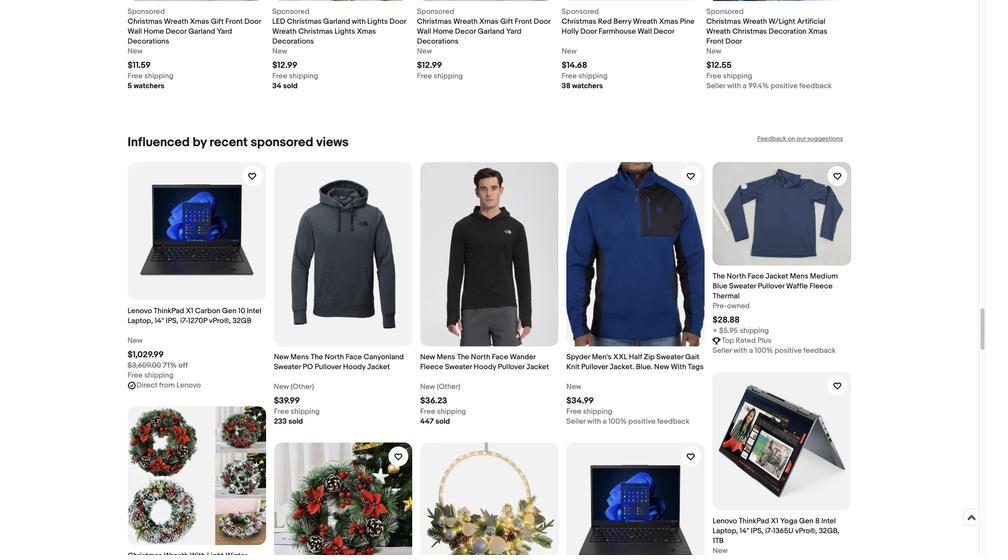 Task type: describe. For each thing, give the bounding box(es) containing it.
medium
[[810, 272, 838, 281]]

owned
[[727, 302, 750, 311]]

xmas inside sponsored led christmas garland with lights door wreath christmas lights xmas decorations new $12.99 free shipping 34 sold
[[357, 27, 376, 36]]

sponsored for shipping
[[707, 7, 744, 16]]

$28.88
[[713, 315, 740, 325]]

Direct from Lenovo text field
[[137, 381, 201, 391]]

pre-
[[713, 302, 727, 311]]

free shipping text field down the $34.99
[[567, 407, 613, 417]]

x1 for 1365u
[[771, 516, 779, 526]]

shipping inside sponsored led christmas garland with lights door wreath christmas lights xmas decorations new $12.99 free shipping 34 sold
[[289, 71, 318, 81]]

gift for $12.99
[[500, 17, 513, 26]]

seller inside sponsored christmas wreath w/light artificial wreath christmas decoration xmas front door new $12.55 free shipping seller with a 99.4% positive feedback
[[707, 81, 726, 91]]

zip
[[644, 353, 655, 362]]

14" for 1270p
[[155, 316, 164, 326]]

pullover for the north face jacket mens medium blue sweater pullover waffle fleece thermal pre-owned $28.88 + $5.95 shipping
[[758, 282, 785, 291]]

new inside new (other) $39.99 free shipping 233 sold
[[274, 382, 289, 392]]

front inside sponsored christmas wreath w/light artificial wreath christmas decoration xmas front door new $12.55 free shipping seller with a 99.4% positive feedback
[[707, 37, 724, 46]]

free inside sponsored christmas wreath xmas gift front door wall home decor garland yard decorations new $11.59 free shipping 5 watchers
[[128, 71, 143, 81]]

with inside new $34.99 free shipping seller with a 100% positive feedback
[[587, 417, 601, 426]]

$3,609.00
[[128, 361, 161, 370]]

Pre-owned text field
[[713, 302, 750, 312]]

jacket for $39.99
[[367, 362, 390, 372]]

$34.99
[[567, 396, 594, 406]]

new inside spyder men's xxl half zip sweater gait knit pullover jacket. blue. new with tags
[[654, 362, 669, 372]]

our
[[797, 135, 806, 143]]

wreath inside sponsored christmas wreath xmas gift front door wall home decor garland yard decorations new $12.99 free shipping
[[453, 17, 478, 26]]

feedback inside sponsored christmas wreath w/light artificial wreath christmas decoration xmas front door new $12.55 free shipping seller with a 99.4% positive feedback
[[800, 81, 832, 91]]

knit
[[567, 362, 580, 372]]

sponsored
[[251, 135, 313, 150]]

free shipping text field down $14.68 text field
[[562, 71, 608, 81]]

lenovo thinkpad x1 yoga gen 8 intel laptop, 14" ips,  i7-1365u vpro®, 32gb, 1tb
[[713, 516, 840, 545]]

seller inside new $34.99 free shipping seller with a 100% positive feedback
[[567, 417, 586, 426]]

door for $12.99
[[534, 17, 551, 26]]

$5.95
[[719, 326, 738, 336]]

feedback on our suggestions link
[[758, 135, 843, 143]]

new $14.68 free shipping 38 watchers
[[562, 47, 608, 91]]

led
[[272, 17, 285, 26]]

w/light
[[769, 17, 796, 26]]

influenced
[[128, 135, 190, 150]]

home for $12.99
[[433, 27, 454, 36]]

1270p
[[188, 316, 207, 326]]

32gb,
[[819, 526, 840, 536]]

(other) for $36.23
[[437, 382, 460, 392]]

5 watchers text field
[[128, 81, 164, 91]]

38 watchers text field
[[562, 81, 603, 91]]

thinkpad for 1270p
[[154, 306, 184, 316]]

farmhouse
[[599, 27, 636, 36]]

face for $39.99
[[346, 353, 362, 362]]

jacket.
[[610, 362, 635, 372]]

new (other) $39.99 free shipping 233 sold
[[274, 382, 320, 426]]

new text field for $11.59
[[128, 47, 143, 57]]

tags
[[688, 362, 704, 372]]

x1 for 1270p
[[186, 306, 193, 316]]

waffle
[[787, 282, 808, 291]]

with inside text field
[[734, 346, 748, 356]]

direct from lenovo
[[137, 381, 201, 390]]

garland for $11.59
[[188, 27, 215, 36]]

yard for $11.59
[[217, 27, 232, 36]]

berry
[[614, 17, 632, 26]]

new $34.99 free shipping seller with a 100% positive feedback
[[567, 382, 690, 426]]

99.4%
[[749, 81, 769, 91]]

half
[[629, 353, 642, 362]]

1tb
[[713, 536, 724, 545]]

with inside sponsored christmas wreath w/light artificial wreath christmas decoration xmas front door new $12.55 free shipping seller with a 99.4% positive feedback
[[727, 81, 741, 91]]

yoga
[[780, 516, 798, 526]]

gen for 10
[[222, 306, 237, 316]]

new inside 'new $1,029.99 $3,609.00 71% off free shipping'
[[128, 336, 143, 346]]

plus
[[758, 336, 772, 346]]

po
[[303, 362, 313, 372]]

34
[[272, 81, 282, 91]]

list containing $11.59
[[128, 0, 851, 107]]

christmas inside sponsored christmas wreath xmas gift front door wall home decor garland yard decorations new $11.59 free shipping 5 watchers
[[128, 17, 162, 26]]

off
[[178, 361, 188, 370]]

Seller with a 100% positive feedback text field
[[567, 417, 690, 427]]

door inside 'sponsored christmas red berry wreath xmas pine holly door farmhouse wall decor'
[[581, 27, 597, 36]]

jacket for $36.23
[[526, 362, 549, 372]]

$12.99 inside sponsored led christmas garland with lights door wreath christmas lights xmas decorations new $12.99 free shipping 34 sold
[[272, 61, 297, 70]]

men's
[[592, 353, 612, 362]]

$39.99
[[274, 396, 300, 406]]

0 vertical spatial lights
[[367, 17, 388, 26]]

sponsored inside 'sponsored christmas red berry wreath xmas pine holly door farmhouse wall decor'
[[562, 7, 599, 16]]

free inside new (other) $36.23 free shipping 447 sold
[[420, 407, 435, 417]]

new $1,029.99 $3,609.00 71% off free shipping
[[128, 336, 188, 380]]

blue
[[713, 282, 728, 291]]

sponsored text field for $12.55
[[707, 7, 744, 17]]

a inside text field
[[749, 346, 753, 356]]

wreath inside sponsored christmas wreath xmas gift front door wall home decor garland yard decorations new $11.59 free shipping 5 watchers
[[164, 17, 188, 26]]

wreath inside 'sponsored christmas red berry wreath xmas pine holly door farmhouse wall decor'
[[633, 17, 658, 26]]

sweater inside new mens the north face canyonland sweater po pullover hoody jacket
[[274, 362, 301, 372]]

recent
[[210, 135, 248, 150]]

sponsored for $12.99
[[417, 7, 454, 16]]

free inside sponsored christmas wreath xmas gift front door wall home decor garland yard decorations new $12.99 free shipping
[[417, 71, 432, 81]]

carbon
[[195, 306, 220, 316]]

free inside new $14.68 free shipping 38 watchers
[[562, 71, 577, 81]]

the north face jacket mens medium blue sweater pullover waffle fleece thermal pre-owned $28.88 + $5.95 shipping
[[713, 272, 838, 336]]

8
[[815, 516, 820, 526]]

pine
[[680, 17, 695, 26]]

new (other) $36.23 free shipping 447 sold
[[420, 382, 466, 426]]

a inside new $34.99 free shipping seller with a 100% positive feedback
[[603, 417, 607, 426]]

hoody inside new mens the north face wander fleece sweater hoody pullover jacket
[[474, 362, 496, 372]]

wall for $12.99
[[417, 27, 431, 36]]

decorations inside sponsored led christmas garland with lights door wreath christmas lights xmas decorations new $12.99 free shipping 34 sold
[[272, 37, 314, 46]]

sold for $39.99
[[288, 417, 303, 426]]

spyder men's xxl half zip sweater gait knit pullover jacket. blue. new with tags
[[567, 353, 704, 372]]

garland for $12.99
[[478, 27, 505, 36]]

positive inside new $34.99 free shipping seller with a 100% positive feedback
[[629, 417, 656, 426]]

blue.
[[636, 362, 653, 372]]

5
[[128, 81, 132, 91]]

gift for $11.59
[[211, 17, 224, 26]]

holly
[[562, 27, 579, 36]]

artificial
[[797, 17, 826, 26]]

canyonland
[[364, 353, 404, 362]]

the for $39.99
[[311, 353, 323, 362]]

xmas inside sponsored christmas wreath xmas gift front door wall home decor garland yard decorations new $12.99 free shipping
[[479, 17, 499, 26]]

$12.55
[[707, 61, 732, 70]]

new mens the north face wander fleece sweater hoody pullover jacket
[[420, 353, 549, 372]]

group containing $28.88
[[128, 162, 851, 555]]

a inside sponsored christmas wreath w/light artificial wreath christmas decoration xmas front door new $12.55 free shipping seller with a 99.4% positive feedback
[[743, 81, 747, 91]]

wander
[[510, 353, 536, 362]]

+ $5.95 shipping text field
[[713, 326, 769, 336]]

new text field for $12.99 text box
[[417, 47, 432, 57]]

free inside new $34.99 free shipping seller with a 100% positive feedback
[[567, 407, 582, 417]]

233
[[274, 417, 287, 426]]

pullover inside new mens the north face wander fleece sweater hoody pullover jacket
[[498, 362, 525, 372]]

71%
[[163, 361, 177, 370]]

ips, for 1270p
[[166, 316, 178, 326]]

free inside new (other) $39.99 free shipping 233 sold
[[274, 407, 289, 417]]

lenovo for lenovo thinkpad x1 carbon gen 10 intel laptop, 14" ips,  i7-1270p vpro®, 32gb
[[128, 306, 152, 316]]

mens for $39.99
[[291, 353, 309, 362]]

shipping inside sponsored christmas wreath xmas gift front door wall home decor garland yard decorations new $11.59 free shipping 5 watchers
[[144, 71, 174, 81]]

34 sold text field
[[272, 81, 298, 91]]

sponsored christmas wreath xmas gift front door wall home decor garland yard decorations new $11.59 free shipping 5 watchers
[[128, 7, 261, 91]]

decor inside 'sponsored christmas red berry wreath xmas pine holly door farmhouse wall decor'
[[654, 27, 675, 36]]

shipping inside sponsored christmas wreath w/light artificial wreath christmas decoration xmas front door new $12.55 free shipping seller with a 99.4% positive feedback
[[723, 71, 752, 81]]

free shipping text field down $12.99 text box
[[417, 71, 463, 81]]

from
[[159, 381, 175, 390]]

wall inside 'sponsored christmas red berry wreath xmas pine holly door farmhouse wall decor'
[[638, 27, 652, 36]]

top
[[722, 336, 734, 346]]

shipping inside sponsored christmas wreath xmas gift front door wall home decor garland yard decorations new $12.99 free shipping
[[434, 71, 463, 81]]

free inside sponsored christmas wreath w/light artificial wreath christmas decoration xmas front door new $12.55 free shipping seller with a 99.4% positive feedback
[[707, 71, 722, 81]]

447 sold text field
[[420, 417, 450, 427]]

feedback inside seller with a 100% positive feedback text field
[[804, 346, 836, 356]]

influenced by recent sponsored views
[[128, 135, 349, 150]]

shipping inside new (other) $36.23 free shipping 447 sold
[[437, 407, 466, 417]]

intel for 32gb
[[247, 306, 261, 316]]

feedback
[[758, 135, 787, 143]]

the inside the north face jacket mens medium blue sweater pullover waffle fleece thermal pre-owned $28.88 + $5.95 shipping
[[713, 272, 725, 281]]

watchers inside new $14.68 free shipping 38 watchers
[[572, 81, 603, 91]]

sponsored christmas red berry wreath xmas pine holly door farmhouse wall decor
[[562, 7, 695, 36]]

new inside new $14.68 free shipping 38 watchers
[[562, 47, 577, 56]]

decoration
[[769, 27, 807, 36]]

new text field for $12.99 text field
[[272, 47, 287, 57]]

thermal
[[713, 292, 740, 301]]

red
[[598, 17, 612, 26]]

+
[[713, 326, 718, 336]]

suggestions
[[807, 135, 843, 143]]

ips, for 1365u
[[751, 526, 764, 536]]

fleece inside new mens the north face wander fleece sweater hoody pullover jacket
[[420, 362, 443, 372]]

32gb
[[233, 316, 252, 326]]

seller inside text field
[[713, 346, 732, 356]]

lenovo thinkpad x1 carbon gen 10 intel laptop, 14" ips,  i7-1270p vpro®, 32gb
[[128, 306, 261, 326]]

new (other) text field for $36.23
[[420, 382, 460, 392]]

thinkpad for 1365u
[[739, 516, 769, 526]]

sponsored text field for $14.68
[[562, 7, 599, 17]]

shipping inside new $14.68 free shipping 38 watchers
[[579, 71, 608, 81]]

none text field inside lenovo thinkpad x1 yoga gen 8 intel laptop, 14" ips,  i7-1365u vpro®, 32gb, 1tb link
[[713, 546, 728, 555]]

free inside 'new $1,029.99 $3,609.00 71% off free shipping'
[[128, 371, 143, 380]]

mens for $36.23
[[437, 353, 455, 362]]

garland inside sponsored led christmas garland with lights door wreath christmas lights xmas decorations new $12.99 free shipping 34 sold
[[323, 17, 350, 26]]

direct
[[137, 381, 157, 390]]

new inside new mens the north face canyonland sweater po pullover hoody jacket
[[274, 353, 289, 362]]

447
[[420, 417, 434, 426]]

jacket inside the north face jacket mens medium blue sweater pullover waffle fleece thermal pre-owned $28.88 + $5.95 shipping
[[766, 272, 789, 281]]

sweater inside new mens the north face wander fleece sweater hoody pullover jacket
[[445, 362, 472, 372]]

sweater inside the north face jacket mens medium blue sweater pullover waffle fleece thermal pre-owned $28.88 + $5.95 shipping
[[729, 282, 756, 291]]



Task type: locate. For each thing, give the bounding box(es) containing it.
free inside sponsored led christmas garland with lights door wreath christmas lights xmas decorations new $12.99 free shipping 34 sold
[[272, 71, 287, 81]]

0 horizontal spatial gift
[[211, 17, 224, 26]]

north up the blue
[[727, 272, 746, 281]]

0 horizontal spatial face
[[346, 353, 362, 362]]

lenovo up $1,029.99 on the left
[[128, 306, 152, 316]]

watchers inside sponsored christmas wreath xmas gift front door wall home decor garland yard decorations new $11.59 free shipping 5 watchers
[[134, 81, 164, 91]]

2 horizontal spatial garland
[[478, 27, 505, 36]]

3 new text field from the left
[[707, 47, 722, 57]]

0 vertical spatial seller
[[707, 81, 726, 91]]

door for free
[[390, 17, 406, 26]]

sponsored text field for $11.59
[[128, 7, 165, 17]]

garland
[[323, 17, 350, 26], [188, 27, 215, 36], [478, 27, 505, 36]]

new inside sponsored christmas wreath xmas gift front door wall home decor garland yard decorations new $12.99 free shipping
[[417, 47, 432, 56]]

north left canyonland
[[325, 353, 344, 362]]

free up the '233'
[[274, 407, 289, 417]]

1 horizontal spatial new text field
[[562, 47, 577, 57]]

wall
[[128, 27, 142, 36], [417, 27, 431, 36], [638, 27, 652, 36]]

1 decorations from the left
[[128, 37, 169, 46]]

0 horizontal spatial jacket
[[367, 362, 390, 372]]

hoody
[[343, 362, 366, 372], [474, 362, 496, 372]]

2 horizontal spatial wall
[[638, 27, 652, 36]]

2 horizontal spatial decor
[[654, 27, 675, 36]]

0 horizontal spatial garland
[[188, 27, 215, 36]]

$12.99 text field
[[417, 61, 442, 70]]

1 horizontal spatial hoody
[[474, 362, 496, 372]]

xxl
[[614, 353, 627, 362]]

1 horizontal spatial lights
[[367, 17, 388, 26]]

watchers right "38"
[[572, 81, 603, 91]]

new up $1,029.99 text box
[[128, 336, 143, 346]]

None text field
[[713, 546, 728, 555]]

$34.99 text field
[[567, 396, 594, 406]]

decor
[[166, 27, 187, 36], [455, 27, 476, 36], [654, 27, 675, 36]]

free shipping text field down $3,609.00
[[128, 371, 174, 381]]

thinkpad inside lenovo thinkpad x1 yoga gen 8 intel laptop, 14" ips,  i7-1365u vpro®, 32gb, 1tb
[[739, 516, 769, 526]]

xmas inside sponsored christmas wreath xmas gift front door wall home decor garland yard decorations new $11.59 free shipping 5 watchers
[[190, 17, 209, 26]]

1 hoody from the left
[[343, 362, 366, 372]]

vpro®, for yoga
[[795, 526, 817, 536]]

10
[[238, 306, 245, 316]]

1 yard from the left
[[217, 27, 232, 36]]

1 horizontal spatial sponsored text field
[[417, 7, 454, 17]]

gait
[[685, 353, 700, 362]]

$36.23 text field
[[420, 396, 447, 406]]

1 horizontal spatial sponsored text field
[[562, 7, 599, 17]]

decor inside sponsored christmas wreath xmas gift front door wall home decor garland yard decorations new $11.59 free shipping 5 watchers
[[166, 27, 187, 36]]

5 sponsored from the left
[[707, 7, 744, 16]]

2 horizontal spatial the
[[713, 272, 725, 281]]

(other) up $36.23
[[437, 382, 460, 392]]

new (other) text field up '$36.23' "text box"
[[420, 382, 460, 392]]

fleece up '$36.23' "text box"
[[420, 362, 443, 372]]

list
[[128, 0, 851, 107]]

2 $12.99 from the left
[[417, 61, 442, 70]]

pullover for spyder men's xxl half zip sweater gait knit pullover jacket. blue. new with tags
[[581, 362, 608, 372]]

0 horizontal spatial new (other) text field
[[274, 382, 314, 392]]

1 horizontal spatial ips,
[[751, 526, 764, 536]]

sweater left po
[[274, 362, 301, 372]]

hoody inside new mens the north face canyonland sweater po pullover hoody jacket
[[343, 362, 366, 372]]

Top Rated Plus text field
[[722, 336, 772, 346]]

2 horizontal spatial face
[[748, 272, 764, 281]]

$11.59
[[128, 61, 151, 70]]

sponsored inside sponsored christmas wreath w/light artificial wreath christmas decoration xmas front door new $12.55 free shipping seller with a 99.4% positive feedback
[[707, 7, 744, 16]]

sponsored text field for new
[[272, 7, 310, 17]]

new inside sponsored christmas wreath xmas gift front door wall home decor garland yard decorations new $11.59 free shipping 5 watchers
[[128, 47, 143, 56]]

on
[[788, 135, 795, 143]]

$14.68
[[562, 61, 587, 70]]

1 vertical spatial i7-
[[765, 526, 773, 536]]

0 horizontal spatial decor
[[166, 27, 187, 36]]

1 vertical spatial a
[[749, 346, 753, 356]]

new down the zip
[[654, 362, 669, 372]]

14" for 1365u
[[740, 526, 749, 536]]

lenovo thinkpad x1 yoga gen 8 intel laptop, 14" ips,  i7-1365u vpro®, 32gb, 1tb link
[[713, 372, 851, 555]]

laptop,
[[128, 316, 153, 326], [713, 526, 738, 536]]

positive inside text field
[[775, 346, 802, 356]]

pullover for new mens the north face canyonland sweater po pullover hoody jacket
[[315, 362, 341, 372]]

new (other) text field for $39.99
[[274, 382, 314, 392]]

yard
[[217, 27, 232, 36], [506, 27, 522, 36]]

yard for $12.99
[[506, 27, 522, 36]]

home up $11.59 text field
[[144, 27, 164, 36]]

christmas
[[128, 17, 162, 26], [287, 17, 322, 26], [417, 17, 452, 26], [562, 17, 597, 26], [707, 17, 741, 26], [298, 27, 333, 36], [733, 27, 767, 36]]

1 $12.99 from the left
[[272, 61, 297, 70]]

door inside sponsored christmas wreath w/light artificial wreath christmas decoration xmas front door new $12.55 free shipping seller with a 99.4% positive feedback
[[726, 37, 743, 46]]

jacket inside new mens the north face canyonland sweater po pullover hoody jacket
[[367, 362, 390, 372]]

pullover down men's
[[581, 362, 608, 372]]

shipping inside 'new $1,029.99 $3,609.00 71% off free shipping'
[[144, 371, 174, 380]]

2 horizontal spatial sponsored text field
[[707, 7, 744, 17]]

wreath inside sponsored led christmas garland with lights door wreath christmas lights xmas decorations new $12.99 free shipping 34 sold
[[272, 27, 297, 36]]

intel inside lenovo thinkpad x1 carbon gen 10 intel laptop, 14" ips,  i7-1270p vpro®, 32gb
[[247, 306, 261, 316]]

wall for $11.59
[[128, 27, 142, 36]]

1 sponsored text field from the left
[[272, 7, 310, 17]]

0 vertical spatial laptop,
[[128, 316, 153, 326]]

with
[[352, 17, 366, 26], [727, 81, 741, 91], [734, 346, 748, 356], [587, 417, 601, 426]]

jacket down wander
[[526, 362, 549, 372]]

vpro®,
[[209, 316, 231, 326], [795, 526, 817, 536]]

lenovo for lenovo thinkpad x1 yoga gen 8 intel laptop, 14" ips,  i7-1365u vpro®, 32gb, 1tb
[[713, 516, 737, 526]]

$36.23
[[420, 396, 447, 406]]

xmas inside sponsored christmas wreath w/light artificial wreath christmas decoration xmas front door new $12.55 free shipping seller with a 99.4% positive feedback
[[808, 27, 828, 36]]

thinkpad
[[154, 306, 184, 316], [739, 516, 769, 526]]

1 vertical spatial lights
[[335, 27, 355, 36]]

gift inside sponsored christmas wreath xmas gift front door wall home decor garland yard decorations new $11.59 free shipping 5 watchers
[[211, 17, 224, 26]]

sponsored for free
[[272, 7, 310, 16]]

1 gift from the left
[[211, 17, 224, 26]]

3 sponsored text field from the left
[[707, 7, 744, 17]]

shipping up 38 watchers text box
[[579, 71, 608, 81]]

2 decor from the left
[[455, 27, 476, 36]]

1 home from the left
[[144, 27, 164, 36]]

1 horizontal spatial lenovo
[[176, 381, 201, 390]]

1 wall from the left
[[128, 27, 142, 36]]

lenovo inside lenovo thinkpad x1 carbon gen 10 intel laptop, 14" ips,  i7-1270p vpro®, 32gb
[[128, 306, 152, 316]]

1365u
[[773, 526, 794, 536]]

0 vertical spatial ips,
[[166, 316, 178, 326]]

wall up $11.59
[[128, 27, 142, 36]]

1 (other) from the left
[[291, 382, 314, 392]]

free up 5
[[128, 71, 143, 81]]

i7- for 1365u
[[765, 526, 773, 536]]

2 horizontal spatial lenovo
[[713, 516, 737, 526]]

2 decorations from the left
[[272, 37, 314, 46]]

New (Other) text field
[[274, 382, 314, 392], [420, 382, 460, 392]]

3 decorations from the left
[[417, 37, 459, 46]]

fleece down medium
[[810, 282, 833, 291]]

3 wall from the left
[[638, 27, 652, 36]]

decorations
[[128, 37, 169, 46], [272, 37, 314, 46], [417, 37, 459, 46]]

3 decor from the left
[[654, 27, 675, 36]]

new text field up $1,029.99 text box
[[128, 336, 143, 346]]

new inside sponsored christmas wreath w/light artificial wreath christmas decoration xmas front door new $12.55 free shipping seller with a 99.4% positive feedback
[[707, 47, 722, 56]]

mens up $36.23
[[437, 353, 455, 362]]

front for $12.99
[[515, 17, 532, 26]]

0 horizontal spatial 14"
[[155, 316, 164, 326]]

free up "38"
[[562, 71, 577, 81]]

shipping up top rated plus
[[740, 326, 769, 336]]

1 horizontal spatial gift
[[500, 17, 513, 26]]

decorations up $11.59
[[128, 37, 169, 46]]

0 horizontal spatial home
[[144, 27, 164, 36]]

jacket up waffle
[[766, 272, 789, 281]]

gen
[[222, 306, 237, 316], [799, 516, 814, 526]]

0 horizontal spatial sponsored text field
[[128, 7, 165, 17]]

sold inside new (other) $39.99 free shipping 233 sold
[[288, 417, 303, 426]]

shipping up the from
[[144, 371, 174, 380]]

14"
[[155, 316, 164, 326], [740, 526, 749, 536]]

face left canyonland
[[346, 353, 362, 362]]

face left wander
[[492, 353, 508, 362]]

1 vertical spatial positive
[[775, 346, 802, 356]]

group
[[128, 162, 851, 555]]

positive inside sponsored christmas wreath w/light artificial wreath christmas decoration xmas front door new $12.55 free shipping seller with a 99.4% positive feedback
[[771, 81, 798, 91]]

1 decor from the left
[[166, 27, 187, 36]]

lenovo
[[128, 306, 152, 316], [176, 381, 201, 390], [713, 516, 737, 526]]

1 new text field from the left
[[128, 47, 143, 57]]

shipping up 5 watchers text field
[[144, 71, 174, 81]]

sold
[[283, 81, 298, 91], [288, 417, 303, 426], [436, 417, 450, 426]]

$1,029.99 text field
[[128, 350, 164, 360]]

new up $12.99 text field
[[272, 47, 287, 56]]

0 horizontal spatial vpro®,
[[209, 316, 231, 326]]

2 home from the left
[[433, 27, 454, 36]]

watchers right 5
[[134, 81, 164, 91]]

sponsored christmas wreath w/light artificial wreath christmas decoration xmas front door new $12.55 free shipping seller with a 99.4% positive feedback
[[707, 7, 832, 91]]

1 horizontal spatial x1
[[771, 516, 779, 526]]

new inside sponsored led christmas garland with lights door wreath christmas lights xmas decorations new $12.99 free shipping 34 sold
[[272, 47, 287, 56]]

ips,
[[166, 316, 178, 326], [751, 526, 764, 536]]

2 sponsored text field from the left
[[417, 7, 454, 17]]

0 horizontal spatial x1
[[186, 306, 193, 316]]

gen inside lenovo thinkpad x1 carbon gen 10 intel laptop, 14" ips,  i7-1270p vpro®, 32gb
[[222, 306, 237, 316]]

1 horizontal spatial north
[[471, 353, 490, 362]]

vpro®, inside lenovo thinkpad x1 yoga gen 8 intel laptop, 14" ips,  i7-1365u vpro®, 32gb, 1tb
[[795, 526, 817, 536]]

sold right 447
[[436, 417, 450, 426]]

seller down the $34.99
[[567, 417, 586, 426]]

decorations for $12.99
[[417, 37, 459, 46]]

1 horizontal spatial gen
[[799, 516, 814, 526]]

2 vertical spatial feedback
[[657, 417, 690, 426]]

2 horizontal spatial new text field
[[707, 47, 722, 57]]

wall up $12.99 text box
[[417, 27, 431, 36]]

0 horizontal spatial gen
[[222, 306, 237, 316]]

14" left 1365u
[[740, 526, 749, 536]]

x1 inside lenovo thinkpad x1 yoga gen 8 intel laptop, 14" ips,  i7-1365u vpro®, 32gb, 1tb
[[771, 516, 779, 526]]

0 horizontal spatial lights
[[335, 27, 355, 36]]

1 horizontal spatial fleece
[[810, 282, 833, 291]]

decorations for $11.59
[[128, 37, 169, 46]]

north left wander
[[471, 353, 490, 362]]

new (other) text field up the $39.99 text field
[[274, 382, 314, 392]]

$1,029.99
[[128, 350, 164, 360]]

seller down $12.55 text field
[[707, 81, 726, 91]]

x1
[[186, 306, 193, 316], [771, 516, 779, 526]]

shipping inside new $34.99 free shipping seller with a 100% positive feedback
[[583, 407, 613, 417]]

new text field for $12.55
[[707, 47, 722, 57]]

sweater up with
[[657, 353, 684, 362]]

1 horizontal spatial 14"
[[740, 526, 749, 536]]

north inside the north face jacket mens medium blue sweater pullover waffle fleece thermal pre-owned $28.88 + $5.95 shipping
[[727, 272, 746, 281]]

home inside sponsored christmas wreath xmas gift front door wall home decor garland yard decorations new $12.99 free shipping
[[433, 27, 454, 36]]

Sponsored text field
[[128, 7, 165, 17], [562, 7, 599, 17]]

14" inside lenovo thinkpad x1 carbon gen 10 intel laptop, 14" ips,  i7-1270p vpro®, 32gb
[[155, 316, 164, 326]]

1 sponsored from the left
[[128, 7, 165, 16]]

wall inside sponsored christmas wreath xmas gift front door wall home decor garland yard decorations new $12.99 free shipping
[[417, 27, 431, 36]]

2 wall from the left
[[417, 27, 431, 36]]

ips, left 1365u
[[751, 526, 764, 536]]

1 new (other) text field from the left
[[274, 382, 314, 392]]

intel right 10
[[247, 306, 261, 316]]

decor for $12.99
[[455, 27, 476, 36]]

decorations down led
[[272, 37, 314, 46]]

x1 up 1270p
[[186, 306, 193, 316]]

home
[[144, 27, 164, 36], [433, 27, 454, 36]]

1 horizontal spatial home
[[433, 27, 454, 36]]

free shipping text field down the $39.99 text field
[[274, 407, 320, 417]]

Seller with a 100% positive feedback text field
[[713, 346, 836, 356]]

shipping down $34.99 text field
[[583, 407, 613, 417]]

north for $39.99
[[325, 353, 344, 362]]

100% inside new $34.99 free shipping seller with a 100% positive feedback
[[609, 417, 627, 426]]

38
[[562, 81, 571, 91]]

free shipping text field down $12.55 text field
[[707, 71, 752, 81]]

$11.59 text field
[[128, 61, 151, 70]]

1 horizontal spatial (other)
[[437, 382, 460, 392]]

new text field up $34.99 text field
[[567, 382, 582, 392]]

0 horizontal spatial front
[[225, 17, 243, 26]]

previous price $3,609.00 71% off text field
[[128, 361, 188, 371]]

garland inside sponsored christmas wreath xmas gift front door wall home decor garland yard decorations new $11.59 free shipping 5 watchers
[[188, 27, 215, 36]]

2 new (other) text field from the left
[[420, 382, 460, 392]]

yard inside sponsored christmas wreath xmas gift front door wall home decor garland yard decorations new $11.59 free shipping 5 watchers
[[217, 27, 232, 36]]

(other) down po
[[291, 382, 314, 392]]

i7- for 1270p
[[180, 316, 188, 326]]

fleece inside the north face jacket mens medium blue sweater pullover waffle fleece thermal pre-owned $28.88 + $5.95 shipping
[[810, 282, 833, 291]]

new text field up $14.68
[[562, 47, 577, 57]]

new text field up $12.55
[[707, 47, 722, 57]]

1 horizontal spatial a
[[743, 81, 747, 91]]

$28.88 text field
[[713, 315, 740, 325]]

1 horizontal spatial thinkpad
[[739, 516, 769, 526]]

0 horizontal spatial 100%
[[609, 417, 627, 426]]

1 watchers from the left
[[134, 81, 164, 91]]

sweater inside spyder men's xxl half zip sweater gait knit pullover jacket. blue. new with tags
[[657, 353, 684, 362]]

1 horizontal spatial yard
[[506, 27, 522, 36]]

front for $11.59
[[225, 17, 243, 26]]

laptop, inside lenovo thinkpad x1 yoga gen 8 intel laptop, 14" ips,  i7-1365u vpro®, 32gb, 1tb
[[713, 526, 738, 536]]

gen for 8
[[799, 516, 814, 526]]

new up $12.55
[[707, 47, 722, 56]]

100%
[[755, 346, 773, 356], [609, 417, 627, 426]]

0 horizontal spatial new text field
[[128, 47, 143, 57]]

1 horizontal spatial front
[[515, 17, 532, 26]]

0 vertical spatial feedback
[[800, 81, 832, 91]]

sweater
[[729, 282, 756, 291], [657, 353, 684, 362], [274, 362, 301, 372], [445, 362, 472, 372]]

new inside new $34.99 free shipping seller with a 100% positive feedback
[[567, 382, 582, 392]]

2 sponsored from the left
[[272, 7, 310, 16]]

new up $39.99
[[274, 353, 289, 362]]

wreath
[[164, 17, 188, 26], [453, 17, 478, 26], [633, 17, 658, 26], [743, 17, 767, 26], [272, 27, 297, 36], [707, 27, 731, 36]]

shipping
[[144, 71, 174, 81], [289, 71, 318, 81], [434, 71, 463, 81], [579, 71, 608, 81], [723, 71, 752, 81], [740, 326, 769, 336], [144, 371, 174, 380], [291, 407, 320, 417], [437, 407, 466, 417], [583, 407, 613, 417]]

mens up po
[[291, 353, 309, 362]]

i7-
[[180, 316, 188, 326], [765, 526, 773, 536]]

new inside new (other) $36.23 free shipping 447 sold
[[420, 382, 435, 392]]

vpro®, down carbon
[[209, 316, 231, 326]]

0 horizontal spatial $12.99
[[272, 61, 297, 70]]

2 vertical spatial positive
[[629, 417, 656, 426]]

decorations inside sponsored christmas wreath xmas gift front door wall home decor garland yard decorations new $12.99 free shipping
[[417, 37, 459, 46]]

new up $12.99 text box
[[417, 47, 432, 56]]

face for $36.23
[[492, 353, 508, 362]]

christmas inside sponsored christmas wreath xmas gift front door wall home decor garland yard decorations new $12.99 free shipping
[[417, 17, 452, 26]]

2 new text field from the left
[[562, 47, 577, 57]]

14" inside lenovo thinkpad x1 yoga gen 8 intel laptop, 14" ips,  i7-1365u vpro®, 32gb, 1tb
[[740, 526, 749, 536]]

with
[[671, 362, 686, 372]]

vpro®, for carbon
[[209, 316, 231, 326]]

$12.55 text field
[[707, 61, 732, 70]]

new mens the north face canyonland sweater po pullover hoody jacket
[[274, 353, 404, 372]]

Sponsored text field
[[272, 7, 310, 17], [417, 7, 454, 17], [707, 7, 744, 17]]

positive
[[771, 81, 798, 91], [775, 346, 802, 356], [629, 417, 656, 426]]

0 horizontal spatial (other)
[[291, 382, 314, 392]]

sponsored christmas wreath xmas gift front door wall home decor garland yard decorations new $12.99 free shipping
[[417, 7, 551, 81]]

1 vertical spatial lenovo
[[176, 381, 201, 390]]

0 vertical spatial positive
[[771, 81, 798, 91]]

pullover left waffle
[[758, 282, 785, 291]]

seller with a 100% positive feedback
[[713, 346, 836, 356]]

2 vertical spatial lenovo
[[713, 516, 737, 526]]

$14.68 text field
[[562, 61, 587, 70]]

2 vertical spatial seller
[[567, 417, 586, 426]]

decorations up $12.99 text box
[[417, 37, 459, 46]]

2 yard from the left
[[506, 27, 522, 36]]

0 vertical spatial vpro®,
[[209, 316, 231, 326]]

free up 447
[[420, 407, 435, 417]]

1 horizontal spatial vpro®,
[[795, 526, 817, 536]]

pullover right po
[[315, 362, 341, 372]]

3 sponsored from the left
[[417, 7, 454, 16]]

laptop, up 1tb
[[713, 526, 738, 536]]

100% inside seller with a 100% positive feedback text field
[[755, 346, 773, 356]]

1 vertical spatial thinkpad
[[739, 516, 769, 526]]

with inside sponsored led christmas garland with lights door wreath christmas lights xmas decorations new $12.99 free shipping 34 sold
[[352, 17, 366, 26]]

home for $11.59
[[144, 27, 164, 36]]

xmas
[[190, 17, 209, 26], [479, 17, 499, 26], [659, 17, 678, 26], [357, 27, 376, 36], [808, 27, 828, 36]]

2 (other) from the left
[[437, 382, 460, 392]]

laptop, for lenovo thinkpad x1 carbon gen 10 intel laptop, 14" ips,  i7-1270p vpro®, 32gb
[[128, 316, 153, 326]]

a
[[743, 81, 747, 91], [749, 346, 753, 356], [603, 417, 607, 426]]

wall right "farmhouse" on the top right
[[638, 27, 652, 36]]

free
[[128, 71, 143, 81], [272, 71, 287, 81], [417, 71, 432, 81], [562, 71, 577, 81], [707, 71, 722, 81], [128, 371, 143, 380], [274, 407, 289, 417], [420, 407, 435, 417], [567, 407, 582, 417]]

gen left 10
[[222, 306, 237, 316]]

new up the $39.99 text field
[[274, 382, 289, 392]]

new up $14.68
[[562, 47, 577, 56]]

shipping inside new (other) $39.99 free shipping 233 sold
[[291, 407, 320, 417]]

new up $11.59 text field
[[128, 47, 143, 56]]

laptop, up $1,029.99 text box
[[128, 316, 153, 326]]

wall inside sponsored christmas wreath xmas gift front door wall home decor garland yard decorations new $11.59 free shipping 5 watchers
[[128, 27, 142, 36]]

sweater up thermal
[[729, 282, 756, 291]]

new up $34.99 text field
[[567, 382, 582, 392]]

0 horizontal spatial intel
[[247, 306, 261, 316]]

laptop, inside lenovo thinkpad x1 carbon gen 10 intel laptop, 14" ips,  i7-1270p vpro®, 32gb
[[128, 316, 153, 326]]

free shipping text field for $12.99
[[272, 71, 318, 81]]

new up '$36.23' "text box"
[[420, 382, 435, 392]]

14" up $1,029.99 on the left
[[155, 316, 164, 326]]

1 horizontal spatial decor
[[455, 27, 476, 36]]

0 horizontal spatial mens
[[291, 353, 309, 362]]

2 horizontal spatial jacket
[[766, 272, 789, 281]]

home inside sponsored christmas wreath xmas gift front door wall home decor garland yard decorations new $11.59 free shipping 5 watchers
[[144, 27, 164, 36]]

2 vertical spatial a
[[603, 417, 607, 426]]

$12.99
[[272, 61, 297, 70], [417, 61, 442, 70]]

Free shipping text field
[[128, 71, 174, 81], [272, 71, 318, 81], [274, 407, 320, 417]]

sold for $36.23
[[436, 417, 450, 426]]

0 vertical spatial intel
[[247, 306, 261, 316]]

shipping down $12.99 text box
[[434, 71, 463, 81]]

face inside new mens the north face canyonland sweater po pullover hoody jacket
[[346, 353, 362, 362]]

1 horizontal spatial i7-
[[765, 526, 773, 536]]

front inside sponsored christmas wreath xmas gift front door wall home decor garland yard decorations new $11.59 free shipping 5 watchers
[[225, 17, 243, 26]]

new text field up $12.99 text box
[[417, 47, 432, 57]]

x1 inside lenovo thinkpad x1 carbon gen 10 intel laptop, 14" ips,  i7-1270p vpro®, 32gb
[[186, 306, 193, 316]]

shipping down $12.55 text field
[[723, 71, 752, 81]]

views
[[316, 135, 349, 150]]

2 gift from the left
[[500, 17, 513, 26]]

seller down top
[[713, 346, 732, 356]]

sold right 34
[[283, 81, 298, 91]]

i7- inside lenovo thinkpad x1 yoga gen 8 intel laptop, 14" ips,  i7-1365u vpro®, 32gb, 1tb
[[765, 526, 773, 536]]

2 hoody from the left
[[474, 362, 496, 372]]

2 horizontal spatial mens
[[790, 272, 809, 281]]

by
[[193, 135, 207, 150]]

laptop, for lenovo thinkpad x1 yoga gen 8 intel laptop, 14" ips,  i7-1365u vpro®, 32gb, 1tb
[[713, 526, 738, 536]]

sold inside sponsored led christmas garland with lights door wreath christmas lights xmas decorations new $12.99 free shipping 34 sold
[[283, 81, 298, 91]]

(other) for $39.99
[[291, 382, 314, 392]]

0 vertical spatial x1
[[186, 306, 193, 316]]

2 sponsored text field from the left
[[562, 7, 599, 17]]

0 horizontal spatial thinkpad
[[154, 306, 184, 316]]

free shipping text field for $11.59
[[128, 71, 174, 81]]

mens
[[790, 272, 809, 281], [291, 353, 309, 362], [437, 353, 455, 362]]

1 vertical spatial laptop,
[[713, 526, 738, 536]]

lenovo inside text field
[[176, 381, 201, 390]]

1 horizontal spatial decorations
[[272, 37, 314, 46]]

the for $36.23
[[457, 353, 469, 362]]

sponsored led christmas garland with lights door wreath christmas lights xmas decorations new $12.99 free shipping 34 sold
[[272, 7, 406, 91]]

feedback
[[800, 81, 832, 91], [804, 346, 836, 356], [657, 417, 690, 426]]

sponsored inside sponsored christmas wreath xmas gift front door wall home decor garland yard decorations new $11.59 free shipping 5 watchers
[[128, 7, 165, 16]]

0 horizontal spatial a
[[603, 417, 607, 426]]

decor inside sponsored christmas wreath xmas gift front door wall home decor garland yard decorations new $12.99 free shipping
[[455, 27, 476, 36]]

1 vertical spatial fleece
[[420, 362, 443, 372]]

christmas inside 'sponsored christmas red berry wreath xmas pine holly door farmhouse wall decor'
[[562, 17, 597, 26]]

(other) inside new (other) $39.99 free shipping 233 sold
[[291, 382, 314, 392]]

free up 34
[[272, 71, 287, 81]]

decor for $11.59
[[166, 27, 187, 36]]

1 horizontal spatial $12.99
[[417, 61, 442, 70]]

lenovo inside lenovo thinkpad x1 yoga gen 8 intel laptop, 14" ips,  i7-1365u vpro®, 32gb, 1tb
[[713, 516, 737, 526]]

233 sold text field
[[274, 417, 303, 427]]

ips, inside lenovo thinkpad x1 yoga gen 8 intel laptop, 14" ips,  i7-1365u vpro®, 32gb, 1tb
[[751, 526, 764, 536]]

0 horizontal spatial lenovo
[[128, 306, 152, 316]]

free down $12.55 text field
[[707, 71, 722, 81]]

jacket inside new mens the north face wander fleece sweater hoody pullover jacket
[[526, 362, 549, 372]]

free shipping text field down '$36.23' "text box"
[[420, 407, 466, 417]]

seller
[[707, 81, 726, 91], [713, 346, 732, 356], [567, 417, 586, 426]]

new text field up $11.59 text field
[[128, 47, 143, 57]]

fleece
[[810, 282, 833, 291], [420, 362, 443, 372]]

1 vertical spatial vpro®,
[[795, 526, 817, 536]]

thinkpad left yoga
[[739, 516, 769, 526]]

face inside new mens the north face wander fleece sweater hoody pullover jacket
[[492, 353, 508, 362]]

Seller with a 99.4% positive feedback text field
[[707, 81, 832, 91]]

0 horizontal spatial decorations
[[128, 37, 169, 46]]

$12.99 inside sponsored christmas wreath xmas gift front door wall home decor garland yard decorations new $12.99 free shipping
[[417, 61, 442, 70]]

0 vertical spatial lenovo
[[128, 306, 152, 316]]

free shipping text field down $12.99 text field
[[272, 71, 318, 81]]

1 horizontal spatial watchers
[[572, 81, 603, 91]]

New text field
[[128, 47, 143, 57], [562, 47, 577, 57], [707, 47, 722, 57]]

free shipping text field down $11.59
[[128, 71, 174, 81]]

0 horizontal spatial watchers
[[134, 81, 164, 91]]

jacket down canyonland
[[367, 362, 390, 372]]

0 vertical spatial 100%
[[755, 346, 773, 356]]

2 horizontal spatial decorations
[[417, 37, 459, 46]]

1 horizontal spatial new (other) text field
[[420, 382, 460, 392]]

1 sponsored text field from the left
[[128, 7, 165, 17]]

1 horizontal spatial wall
[[417, 27, 431, 36]]

mens inside new mens the north face canyonland sweater po pullover hoody jacket
[[291, 353, 309, 362]]

1 vertical spatial seller
[[713, 346, 732, 356]]

face up owned
[[748, 272, 764, 281]]

0 horizontal spatial the
[[311, 353, 323, 362]]

the
[[713, 272, 725, 281], [311, 353, 323, 362], [457, 353, 469, 362]]

new text field for $1,029.99 text box
[[128, 336, 143, 346]]

new inside new mens the north face wander fleece sweater hoody pullover jacket
[[420, 353, 435, 362]]

feedback inside new $34.99 free shipping seller with a 100% positive feedback
[[657, 417, 690, 426]]

0 horizontal spatial north
[[325, 353, 344, 362]]

$39.99 text field
[[274, 396, 300, 406]]

0 horizontal spatial laptop,
[[128, 316, 153, 326]]

feedback on our suggestions
[[758, 135, 843, 143]]

lenovo up 1tb
[[713, 516, 737, 526]]

shipping up 233 sold text field
[[291, 407, 320, 417]]

$12.99 text field
[[272, 61, 297, 70]]

new text field for $14.68
[[562, 47, 577, 57]]

xmas inside 'sponsored christmas red berry wreath xmas pine holly door farmhouse wall decor'
[[659, 17, 678, 26]]

ips, left 1270p
[[166, 316, 178, 326]]

Free shipping text field
[[417, 71, 463, 81], [562, 71, 608, 81], [707, 71, 752, 81], [128, 371, 174, 381], [420, 407, 466, 417], [567, 407, 613, 417]]

top rated plus
[[722, 336, 772, 346]]

4 sponsored from the left
[[562, 7, 599, 16]]

new text field for $34.99 text field
[[567, 382, 582, 392]]

x1 up 1365u
[[771, 516, 779, 526]]

vpro®, down 8
[[795, 526, 817, 536]]

1 vertical spatial 100%
[[609, 417, 627, 426]]

1 horizontal spatial 100%
[[755, 346, 773, 356]]

mens inside the north face jacket mens medium blue sweater pullover waffle fleece thermal pre-owned $28.88 + $5.95 shipping
[[790, 272, 809, 281]]

spyder
[[567, 353, 590, 362]]

pullover down wander
[[498, 362, 525, 372]]

gen left 8
[[799, 516, 814, 526]]

door for $11.59
[[245, 17, 261, 26]]

New text field
[[272, 47, 287, 57], [417, 47, 432, 57], [128, 336, 143, 346], [567, 382, 582, 392]]

rated
[[736, 336, 756, 346]]

0 vertical spatial fleece
[[810, 282, 833, 291]]

intel for 32gb,
[[822, 516, 836, 526]]

shipping inside the north face jacket mens medium blue sweater pullover waffle fleece thermal pre-owned $28.88 + $5.95 shipping
[[740, 326, 769, 336]]

shipping up the 447 sold text field
[[437, 407, 466, 417]]

lenovo down 'off'
[[176, 381, 201, 390]]

sponsored for $11.59
[[128, 7, 165, 16]]

door inside sponsored christmas wreath xmas gift front door wall home decor garland yard decorations new $11.59 free shipping 5 watchers
[[245, 17, 261, 26]]

home up $12.99 text box
[[433, 27, 454, 36]]

1 horizontal spatial garland
[[323, 17, 350, 26]]

new text field up $12.99 text field
[[272, 47, 287, 57]]

face inside the north face jacket mens medium blue sweater pullover waffle fleece thermal pre-owned $28.88 + $5.95 shipping
[[748, 272, 764, 281]]

north for $36.23
[[471, 353, 490, 362]]

0 horizontal spatial i7-
[[180, 316, 188, 326]]

free down $12.99 text box
[[417, 71, 432, 81]]

free down $3,609.00
[[128, 371, 143, 380]]

intel up 32gb,
[[822, 516, 836, 526]]

2 watchers from the left
[[572, 81, 603, 91]]

1 horizontal spatial jacket
[[526, 362, 549, 372]]

0 horizontal spatial wall
[[128, 27, 142, 36]]

pullover inside spyder men's xxl half zip sweater gait knit pullover jacket. blue. new with tags
[[581, 362, 608, 372]]

1 horizontal spatial mens
[[437, 353, 455, 362]]



Task type: vqa. For each thing, say whether or not it's contained in the screenshot.


